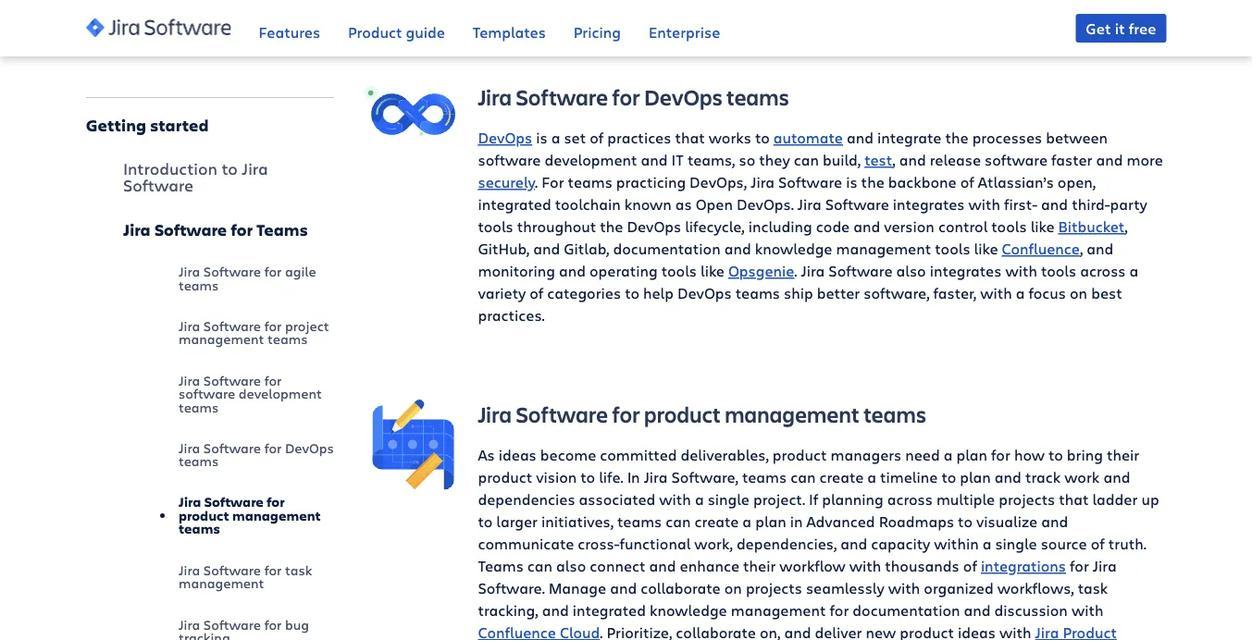 Task type: locate. For each thing, give the bounding box(es) containing it.
for inside the as ideas become committed deliverables, product managers need a plan for how to bring their product vision to life. in jira software, teams can create a timeline to plan and track work and dependencies associated with a single project. if planning across multiple projects that ladder up to larger initiatives, teams can create a plan in advanced roadmaps to visualize and communicate cross-functional work, dependencies, and capacity within a single source of truth. teams can also connect and enhance their workflow with thousands of
[[992, 445, 1011, 465]]

jira down jira software for devops teams link
[[178, 493, 201, 512]]

1 horizontal spatial single
[[996, 534, 1038, 554]]

0 vertical spatial knowledge
[[755, 239, 833, 259]]

2 horizontal spatial like
[[1031, 217, 1055, 237]]

1 horizontal spatial create
[[820, 468, 864, 487]]

plan
[[957, 445, 988, 465], [960, 468, 991, 487], [756, 512, 787, 532]]

0 vertical spatial jira software for product management teams
[[478, 400, 927, 429]]

tools
[[478, 217, 514, 237], [992, 217, 1027, 237], [935, 239, 971, 259], [662, 261, 697, 281], [1042, 261, 1077, 281]]

0 horizontal spatial ,
[[893, 150, 896, 170]]

0 vertical spatial ,
[[893, 150, 896, 170]]

also inside . jira software also integrates with tools across a variety of categories to help devops teams ship better software, faster, with a focus on best practices.
[[897, 261, 926, 281]]

integrates inside . jira software also integrates with tools across a variety of categories to help devops teams ship better software, faster, with a focus on best practices.
[[930, 261, 1002, 281]]

0 vertical spatial also
[[897, 261, 926, 281]]

2 vertical spatial ,
[[1080, 239, 1083, 259]]

like down "lifecycle,"
[[701, 261, 725, 281]]

the inside and integrate the processes between software development and it teams, so they can build,
[[946, 128, 969, 148]]

2 horizontal spatial the
[[946, 128, 969, 148]]

devops inside . jira software also integrates with tools across a variety of categories to help devops teams ship better software, faster, with a focus on best practices.
[[678, 283, 732, 303]]

1 vertical spatial documentation
[[853, 601, 961, 621]]

projects inside the for jira software. manage and collaborate on projects seamlessly with organized workflows, task tracking, and integrated knowledge management for documentation and discussion with
[[746, 579, 803, 599]]

task
[[285, 561, 312, 579], [1078, 579, 1109, 599]]

teams inside the as ideas become committed deliverables, product managers need a plan for how to bring their product vision to life. in jira software, teams can create a timeline to plan and track work and dependencies associated with a single project. if planning across multiple projects that ladder up to larger initiatives, teams can create a plan in advanced roadmaps to visualize and communicate cross-functional work, dependencies, and capacity within a single source of truth. teams can also connect and enhance their workflow with thousands of
[[618, 512, 662, 532]]

their down dependencies,
[[743, 556, 776, 576]]

practices.
[[478, 306, 545, 325]]

integrates down backbone
[[893, 194, 965, 214]]

version
[[884, 217, 935, 237]]

and down advanced
[[841, 534, 868, 554]]

as
[[478, 445, 495, 465]]

free
[[1129, 18, 1157, 38]]

devops icon image
[[363, 82, 463, 146]]

1 vertical spatial integrates
[[930, 261, 1002, 281]]

like inside . for teams practicing devops, jira software is the backbone of atlassian's open, integrated toolchain known as open devops. jira software integrates with first- and third-party tools throughout the devops lifecycle, including code and version control tools like
[[1031, 217, 1055, 237]]

teams inside jira software for project management teams
[[267, 330, 307, 348]]

product inside jira software for product management teams
[[178, 507, 229, 525]]

2 vertical spatial can
[[528, 556, 553, 576]]

teams
[[256, 218, 308, 240], [478, 556, 524, 576]]

1 vertical spatial jira software for devops teams
[[178, 439, 334, 470]]

1 horizontal spatial development
[[545, 150, 638, 170]]

1 horizontal spatial knowledge
[[755, 239, 833, 259]]

on left 'best'
[[1070, 283, 1088, 303]]

0 vertical spatial documentation
[[613, 239, 721, 259]]

jira software for devops teams inside jira software for devops teams link
[[178, 439, 334, 470]]

management up jira software for software development teams
[[178, 330, 264, 348]]

management
[[836, 239, 932, 259], [178, 330, 264, 348], [725, 400, 860, 429], [232, 507, 321, 525], [178, 575, 264, 593], [731, 601, 826, 621]]

guide
[[406, 22, 445, 42]]

1 vertical spatial projects
[[746, 579, 803, 599]]

can inside and integrate the processes between software development and it teams, so they can build,
[[794, 150, 819, 170]]

2 vertical spatial the
[[600, 217, 624, 237]]

jira inside . jira software also integrates with tools across a variety of categories to help devops teams ship better software, faster, with a focus on best practices.
[[801, 261, 825, 281]]

for up practices
[[613, 82, 640, 112]]

0 horizontal spatial knowledge
[[650, 601, 727, 621]]

integrated
[[478, 194, 552, 214], [573, 601, 646, 621]]

faster,
[[934, 283, 977, 303]]

1 vertical spatial knowledge
[[650, 601, 727, 621]]

1 vertical spatial is
[[846, 172, 858, 192]]

to inside introduction to jira software
[[221, 158, 237, 180]]

toolchain
[[555, 194, 621, 214]]

0 horizontal spatial on
[[725, 579, 742, 599]]

1 vertical spatial development
[[238, 385, 322, 403]]

create up work,
[[695, 512, 739, 532]]

0 vertical spatial can
[[794, 150, 819, 170]]

getting started
[[86, 114, 208, 136]]

0 vertical spatial like
[[1031, 217, 1055, 237]]

0 horizontal spatial across
[[888, 490, 933, 510]]

become
[[541, 445, 596, 465]]

management down jira software for devops teams link
[[232, 507, 321, 525]]

thousands
[[885, 556, 960, 576]]

0 horizontal spatial that
[[675, 128, 705, 148]]

visualize
[[977, 512, 1038, 532]]

blueprint icon image
[[363, 400, 463, 495]]

also up software,
[[897, 261, 926, 281]]

and down manage
[[542, 601, 569, 621]]

software up better
[[829, 261, 893, 281]]

documentation up help
[[613, 239, 721, 259]]

1 vertical spatial across
[[888, 490, 933, 510]]

teams up jira software for software development teams link
[[267, 330, 307, 348]]

0 vertical spatial integrates
[[893, 194, 965, 214]]

to left life.
[[581, 468, 595, 487]]

teams down opsgenie
[[736, 283, 780, 303]]

for
[[613, 82, 640, 112], [230, 218, 252, 240], [264, 262, 281, 280], [264, 317, 281, 335], [264, 371, 281, 389], [613, 400, 640, 429], [264, 439, 281, 457], [992, 445, 1011, 465], [266, 493, 284, 512], [1070, 556, 1090, 576], [264, 561, 281, 579], [830, 601, 849, 621], [264, 616, 281, 634]]

0 horizontal spatial development
[[238, 385, 322, 403]]

management inside jira software for product management teams
[[232, 507, 321, 525]]

practices
[[608, 128, 672, 148]]

on inside the for jira software. manage and collaborate on projects seamlessly with organized workflows, task tracking, and integrated knowledge management for documentation and discussion with
[[725, 579, 742, 599]]

and down organized
[[964, 601, 991, 621]]

cross-
[[578, 534, 620, 554]]

it
[[1115, 18, 1126, 38]]

categories
[[547, 283, 621, 303]]

software inside . jira software also integrates with tools across a variety of categories to help devops teams ship better software, faster, with a focus on best practices.
[[829, 261, 893, 281]]

for
[[542, 172, 564, 192]]

0 horizontal spatial .
[[535, 172, 538, 192]]

jira up code
[[798, 194, 822, 214]]

automate
[[774, 128, 843, 148]]

to down operating
[[625, 283, 640, 303]]

teams up jira software for task management
[[178, 520, 220, 538]]

0 vertical spatial plan
[[957, 445, 988, 465]]

1 vertical spatial jira software for product management teams
[[178, 493, 321, 538]]

works
[[709, 128, 752, 148]]

to up they
[[755, 128, 770, 148]]

for inside jira software for project management teams
[[264, 317, 281, 335]]

teams up functional at the bottom of page
[[618, 512, 662, 532]]

documentation
[[613, 239, 721, 259], [853, 601, 961, 621]]

their
[[1107, 445, 1140, 465], [743, 556, 776, 576]]

0 horizontal spatial software
[[178, 385, 235, 403]]

jira software for bug tracking link
[[178, 605, 334, 641]]

life.
[[599, 468, 624, 487]]

is
[[536, 128, 548, 148], [846, 172, 858, 192]]

teams inside the as ideas become committed deliverables, product managers need a plan for how to bring their product vision to life. in jira software, teams can create a timeline to plan and track work and dependencies associated with a single project. if planning across multiple projects that ladder up to larger initiatives, teams can create a plan in advanced roadmaps to visualize and communicate cross-functional work, dependencies, and capacity within a single source of truth. teams can also connect and enhance their workflow with thousands of
[[478, 556, 524, 576]]

communicate
[[478, 534, 574, 554]]

software up code
[[826, 194, 890, 214]]

jira inside introduction to jira software
[[241, 158, 268, 180]]

for left agile on the top left of page
[[264, 262, 281, 280]]

jira inside jira software for product management teams
[[178, 493, 201, 512]]

test
[[865, 150, 893, 170]]

software inside introduction to jira software
[[123, 174, 193, 196]]

opsgenie link
[[729, 261, 795, 281]]

2 horizontal spatial ,
[[1125, 217, 1128, 237]]

1 vertical spatial plan
[[960, 468, 991, 487]]

to down multiple
[[958, 512, 973, 532]]

confluence
[[1002, 239, 1080, 259]]

advanced
[[807, 512, 875, 532]]

between
[[1046, 128, 1108, 148]]

integrates
[[893, 194, 965, 214], [930, 261, 1002, 281]]

1 vertical spatial create
[[695, 512, 739, 532]]

devops right help
[[678, 283, 732, 303]]

1 vertical spatial like
[[975, 239, 999, 259]]

, inside ', github, and gitlab, documentation and knowledge management tools like'
[[1125, 217, 1128, 237]]

teams inside jira software for product management teams
[[178, 520, 220, 538]]

variety
[[478, 283, 526, 303]]

lifecycle,
[[685, 217, 745, 237]]

development down jira software for project management teams link
[[238, 385, 322, 403]]

that inside the as ideas become committed deliverables, product managers need a plan for how to bring their product vision to life. in jira software, teams can create a timeline to plan and track work and dependencies associated with a single project. if planning across multiple projects that ladder up to larger initiatives, teams can create a plan in advanced roadmaps to visualize and communicate cross-functional work, dependencies, and capacity within a single source of truth. teams can also connect and enhance their workflow with thousands of
[[1059, 490, 1089, 510]]

with up the 'seamlessly' at the right of the page
[[850, 556, 882, 576]]

1 horizontal spatial .
[[795, 261, 798, 281]]

1 vertical spatial integrated
[[573, 601, 646, 621]]

for inside jira software for product management teams
[[266, 493, 284, 512]]

product up deliverables,
[[644, 400, 721, 429]]

devops inside "jira software for devops teams"
[[285, 439, 334, 457]]

documentation inside the for jira software. manage and collaborate on projects seamlessly with organized workflows, task tracking, and integrated knowledge management for documentation and discussion with
[[853, 601, 961, 621]]

the up release
[[946, 128, 969, 148]]

0 vertical spatial their
[[1107, 445, 1140, 465]]

software up "become"
[[516, 400, 609, 429]]

0 horizontal spatial projects
[[746, 579, 803, 599]]

of
[[590, 128, 604, 148], [961, 172, 975, 192], [530, 283, 544, 303], [1091, 534, 1105, 554], [964, 556, 978, 576]]

roadmaps
[[879, 512, 955, 532]]

2 vertical spatial plan
[[756, 512, 787, 532]]

software inside jira software for software development teams
[[203, 371, 261, 389]]

get it free
[[1086, 18, 1157, 38]]

initiatives,
[[542, 512, 614, 532]]

jira inside jira software for bug tracking
[[178, 616, 200, 634]]

0 vertical spatial projects
[[999, 490, 1056, 510]]

documentation down thousands
[[853, 601, 961, 621]]

1 vertical spatial ,
[[1125, 217, 1128, 237]]

software down jira software for project management teams
[[203, 371, 261, 389]]

project
[[285, 317, 329, 335]]

templates link
[[473, 0, 546, 56]]

their right bring
[[1107, 445, 1140, 465]]

committed
[[600, 445, 677, 465]]

software
[[478, 150, 541, 170], [985, 150, 1048, 170], [178, 385, 235, 403]]

can up functional at the bottom of page
[[666, 512, 691, 532]]

, down bitbucket
[[1080, 239, 1083, 259]]

on
[[1070, 283, 1088, 303], [725, 579, 742, 599]]

backbone
[[889, 172, 957, 192]]

1 horizontal spatial on
[[1070, 283, 1088, 303]]

software up atlassian's
[[985, 150, 1048, 170]]

teams up jira software for devops teams link
[[178, 398, 218, 416]]

dependencies
[[478, 490, 575, 510]]

github,
[[478, 239, 530, 259]]

jira inside the for jira software. manage and collaborate on projects seamlessly with organized workflows, task tracking, and integrated knowledge management for documentation and discussion with
[[1093, 556, 1117, 576]]

1 horizontal spatial like
[[975, 239, 999, 259]]

0 vertical spatial across
[[1081, 261, 1126, 281]]

with down software,
[[660, 490, 691, 510]]

that down the "work"
[[1059, 490, 1089, 510]]

operating
[[590, 261, 658, 281]]

single up integrations link
[[996, 534, 1038, 554]]

tools down first-
[[992, 217, 1027, 237]]

projects down workflow
[[746, 579, 803, 599]]

0 horizontal spatial the
[[600, 217, 624, 237]]

devops down known
[[627, 217, 682, 237]]

0 vertical spatial that
[[675, 128, 705, 148]]

0 vertical spatial .
[[535, 172, 538, 192]]

jira right in
[[644, 468, 668, 487]]

as ideas become committed deliverables, product managers need a plan for how to bring their product vision to life. in jira software, teams can create a timeline to plan and track work and dependencies associated with a single project. if planning across multiple projects that ladder up to larger initiatives, teams can create a plan in advanced roadmaps to visualize and communicate cross-functional work, dependencies, and capacity within a single source of truth. teams can also connect and enhance their workflow with thousands of
[[478, 445, 1160, 576]]

teams up the need
[[864, 400, 927, 429]]

teams
[[727, 82, 790, 112], [568, 172, 613, 192], [178, 276, 218, 294], [736, 283, 780, 303], [267, 330, 307, 348], [178, 398, 218, 416], [864, 400, 927, 429], [178, 452, 218, 470], [618, 512, 662, 532], [178, 520, 220, 538]]

larger
[[497, 512, 538, 532]]

1 horizontal spatial jira software for devops teams
[[478, 82, 790, 112]]

confluence link
[[1002, 239, 1080, 259]]

software inside jira software for bug tracking
[[203, 616, 261, 634]]

jira up devops link
[[478, 82, 512, 112]]

software down jira software for project management teams
[[178, 385, 235, 403]]

and down throughout
[[534, 239, 560, 259]]

for left the project
[[264, 317, 281, 335]]

can down communicate
[[528, 556, 553, 576]]

0 horizontal spatial jira software for devops teams
[[178, 439, 334, 470]]

jira software for software development teams link
[[178, 360, 334, 428]]

tools down control
[[935, 239, 971, 259]]

manage
[[549, 579, 607, 599]]

the
[[946, 128, 969, 148], [862, 172, 885, 192], [600, 217, 624, 237]]

and up categories
[[559, 261, 586, 281]]

task down source
[[1078, 579, 1109, 599]]

like inside , and monitoring and operating tools like
[[701, 261, 725, 281]]

jira inside "jira software for devops teams"
[[178, 439, 200, 457]]

1 horizontal spatial projects
[[999, 490, 1056, 510]]

, inside , and monitoring and operating tools like
[[1080, 239, 1083, 259]]

1 horizontal spatial teams
[[478, 556, 524, 576]]

software inside jira software for task management
[[203, 561, 261, 579]]

1 horizontal spatial the
[[862, 172, 885, 192]]

jira inside jira software for task management
[[178, 561, 200, 579]]

tools up focus
[[1042, 261, 1077, 281]]

devops inside . for teams practicing devops, jira software is the backbone of atlassian's open, integrated toolchain known as open devops. jira software integrates with first- and third-party tools throughout the devops lifecycle, including code and version control tools like
[[627, 217, 682, 237]]

2 vertical spatial like
[[701, 261, 725, 281]]

0 horizontal spatial create
[[695, 512, 739, 532]]

the down toolchain on the top of page
[[600, 217, 624, 237]]

0 horizontal spatial single
[[708, 490, 750, 510]]

, down party
[[1125, 217, 1128, 237]]

across down timeline
[[888, 490, 933, 510]]

integrated down manage
[[573, 601, 646, 621]]

integrations link
[[981, 556, 1067, 576]]

teams up works
[[727, 82, 790, 112]]

0 horizontal spatial integrated
[[478, 194, 552, 214]]

also inside the as ideas become committed deliverables, product managers need a plan for how to bring their product vision to life. in jira software, teams can create a timeline to plan and track work and dependencies associated with a single project. if planning across multiple projects that ladder up to larger initiatives, teams can create a plan in advanced roadmaps to visualize and communicate cross-functional work, dependencies, and capacity within a single source of truth. teams can also connect and enhance their workflow with thousands of
[[557, 556, 586, 576]]

product up teams can on the bottom of the page
[[773, 445, 827, 465]]

for down jira software for project management teams link
[[264, 371, 281, 389]]

integrates inside . for teams practicing devops, jira software is the backbone of atlassian's open, integrated toolchain known as open devops. jira software integrates with first- and third-party tools throughout the devops lifecycle, including code and version control tools like
[[893, 194, 965, 214]]

across
[[1081, 261, 1126, 281], [888, 490, 933, 510]]

software inside 'jira software for agile teams'
[[203, 262, 261, 280]]

1 horizontal spatial ,
[[1080, 239, 1083, 259]]

0 vertical spatial is
[[536, 128, 548, 148]]

and up ladder
[[1104, 468, 1131, 487]]

organized
[[924, 579, 994, 599]]

bitbucket link
[[1059, 217, 1125, 237]]

0 vertical spatial development
[[545, 150, 638, 170]]

tracking,
[[478, 601, 539, 621]]

1 vertical spatial .
[[795, 261, 798, 281]]

can
[[794, 150, 819, 170], [666, 512, 691, 532], [528, 556, 553, 576]]

0 horizontal spatial is
[[536, 128, 548, 148]]

0 horizontal spatial documentation
[[613, 239, 721, 259]]

1 horizontal spatial task
[[1078, 579, 1109, 599]]

1 horizontal spatial that
[[1059, 490, 1089, 510]]

1 horizontal spatial documentation
[[853, 601, 961, 621]]

1 vertical spatial also
[[557, 556, 586, 576]]

0 vertical spatial the
[[946, 128, 969, 148]]

teams inside 'jira software for agile teams'
[[178, 276, 218, 294]]

0 vertical spatial integrated
[[478, 194, 552, 214]]

devops link
[[478, 128, 533, 148]]

collaborate
[[641, 579, 721, 599]]

0 vertical spatial single
[[708, 490, 750, 510]]

teams up agile on the top left of page
[[256, 218, 308, 240]]

the down test
[[862, 172, 885, 192]]

1 horizontal spatial also
[[897, 261, 926, 281]]

1 vertical spatial their
[[743, 556, 776, 576]]

introduction to jira software
[[123, 158, 268, 196]]

integrated down securely 'link'
[[478, 194, 552, 214]]

. inside . jira software also integrates with tools across a variety of categories to help devops teams ship better software, faster, with a focus on best practices.
[[795, 261, 798, 281]]

0 vertical spatial teams
[[256, 218, 308, 240]]

task inside the for jira software. manage and collaborate on projects seamlessly with organized workflows, task tracking, and integrated knowledge management for documentation and discussion with
[[1078, 579, 1109, 599]]

0 horizontal spatial task
[[285, 561, 312, 579]]

workflows,
[[998, 579, 1075, 599]]

tools up help
[[662, 261, 697, 281]]

0 horizontal spatial like
[[701, 261, 725, 281]]

jira inside 'jira software for agile teams'
[[178, 262, 200, 280]]

source
[[1041, 534, 1088, 554]]

single
[[708, 490, 750, 510], [996, 534, 1038, 554]]

jira down jira software for task management
[[178, 616, 200, 634]]

is down build,
[[846, 172, 858, 192]]

knowledge inside the for jira software. manage and collaborate on projects seamlessly with organized workflows, task tracking, and integrated knowledge management for documentation and discussion with
[[650, 601, 727, 621]]

2 horizontal spatial can
[[794, 150, 819, 170]]

jira software for agile teams link
[[178, 251, 334, 306]]

jira software for devops teams link
[[178, 428, 334, 482]]

0 horizontal spatial teams
[[256, 218, 308, 240]]

for left how
[[992, 445, 1011, 465]]

to up track
[[1049, 445, 1064, 465]]

teams up toolchain on the top of page
[[568, 172, 613, 192]]

software down 'jira software for agile teams'
[[203, 317, 261, 335]]

for inside 'jira software for agile teams'
[[264, 262, 281, 280]]

1 horizontal spatial software
[[478, 150, 541, 170]]

1 horizontal spatial across
[[1081, 261, 1126, 281]]

knowledge down including
[[755, 239, 833, 259]]

2 horizontal spatial software
[[985, 150, 1048, 170]]

1 vertical spatial that
[[1059, 490, 1089, 510]]

0 vertical spatial on
[[1070, 283, 1088, 303]]

0 vertical spatial create
[[820, 468, 864, 487]]

. inside . for teams practicing devops, jira software is the backbone of atlassian's open, integrated toolchain known as open devops. jira software integrates with first- and third-party tools throughout the devops lifecycle, including code and version control tools like
[[535, 172, 538, 192]]

integrate
[[878, 128, 942, 148]]

1 vertical spatial on
[[725, 579, 742, 599]]

1 vertical spatial single
[[996, 534, 1038, 554]]

1 vertical spatial can
[[666, 512, 691, 532]]

get it free link
[[1076, 14, 1167, 42]]

, github, and gitlab, documentation and knowledge management tools like
[[478, 217, 1128, 259]]

task up "bug"
[[285, 561, 312, 579]]

for up jira software for bug tracking link
[[264, 561, 281, 579]]

1 vertical spatial teams
[[478, 556, 524, 576]]

if
[[809, 490, 819, 510]]

tools inside . jira software also integrates with tools across a variety of categories to help devops teams ship better software, faster, with a focus on best practices.
[[1042, 261, 1077, 281]]

throughout
[[517, 217, 597, 237]]

tools up github,
[[478, 217, 514, 237]]

1 horizontal spatial is
[[846, 172, 858, 192]]

set
[[564, 128, 586, 148]]

bring
[[1067, 445, 1104, 465]]

jira down 'getting started' link
[[241, 158, 268, 180]]

software down jira software for teams link
[[203, 262, 261, 280]]

securely link
[[478, 172, 535, 192]]

0 horizontal spatial jira software for product management teams
[[178, 493, 321, 538]]

for inside jira software for task management
[[264, 561, 281, 579]]

of inside . for teams practicing devops, jira software is the backbone of atlassian's open, integrated toolchain known as open devops. jira software integrates with first- and third-party tools throughout the devops lifecycle, including code and version control tools like
[[961, 172, 975, 192]]

1 horizontal spatial can
[[666, 512, 691, 532]]

0 horizontal spatial also
[[557, 556, 586, 576]]

development
[[545, 150, 638, 170], [238, 385, 322, 403]]

software up securely
[[478, 150, 541, 170]]

development inside jira software for software development teams
[[238, 385, 322, 403]]



Task type: vqa. For each thing, say whether or not it's contained in the screenshot.
marketing
no



Task type: describe. For each thing, give the bounding box(es) containing it.
enterprise
[[649, 22, 721, 42]]

for jira software. manage and collaborate on projects seamlessly with organized workflows, task tracking, and integrated knowledge management for documentation and discussion with
[[478, 556, 1117, 621]]

release
[[930, 150, 981, 170]]

a down visualize
[[983, 534, 992, 554]]

test , and release software faster and more securely
[[478, 150, 1164, 192]]

party
[[1111, 194, 1148, 214]]

a right the need
[[944, 445, 953, 465]]

dependencies,
[[737, 534, 837, 554]]

enhance
[[680, 556, 740, 576]]

work
[[1065, 468, 1100, 487]]

software down jira software for devops teams link
[[204, 493, 263, 512]]

jira software for teams
[[123, 218, 308, 240]]

devops up devops is a set of practices that works to automate
[[644, 82, 723, 112]]

pricing link
[[574, 0, 621, 56]]

across inside the as ideas become committed deliverables, product managers need a plan for how to bring their product vision to life. in jira software, teams can create a timeline to plan and track work and dependencies associated with a single project. if planning across multiple projects that ladder up to larger initiatives, teams can create a plan in advanced roadmaps to visualize and communicate cross-functional work, dependencies, and capacity within a single source of truth. teams can also connect and enhance their workflow with thousands of
[[888, 490, 933, 510]]

ideas
[[499, 445, 537, 465]]

integrated inside . for teams practicing devops, jira software is the backbone of atlassian's open, integrated toolchain known as open devops. jira software integrates with first- and third-party tools throughout the devops lifecycle, including code and version control tools like
[[478, 194, 552, 214]]

of inside . jira software also integrates with tools across a variety of categories to help devops teams ship better software, faster, with a focus on best practices.
[[530, 283, 544, 303]]

need
[[906, 445, 940, 465]]

software inside jira software for software development teams
[[178, 385, 235, 403]]

. for for
[[535, 172, 538, 192]]

so
[[739, 150, 756, 170]]

1 vertical spatial the
[[862, 172, 885, 192]]

timeline
[[881, 468, 938, 487]]

to inside . jira software also integrates with tools across a variety of categories to help devops teams ship better software, faster, with a focus on best practices.
[[625, 283, 640, 303]]

for up 'jira software for agile teams'
[[230, 218, 252, 240]]

jira inside jira software for software development teams
[[178, 371, 200, 389]]

third-
[[1072, 194, 1111, 214]]

best
[[1092, 283, 1123, 303]]

and down "lifecycle,"
[[725, 239, 752, 259]]

1 horizontal spatial jira software for product management teams
[[478, 400, 927, 429]]

product guide
[[348, 22, 445, 42]]

jira software for project management teams link
[[178, 306, 334, 360]]

discussion
[[995, 601, 1068, 621]]

and right code
[[854, 217, 881, 237]]

monitoring
[[478, 261, 555, 281]]

software down introduction to jira software
[[154, 218, 227, 240]]

in
[[790, 512, 803, 532]]

tracking
[[178, 629, 230, 641]]

open,
[[1058, 172, 1096, 192]]

a left focus
[[1016, 283, 1025, 303]]

for down source
[[1070, 556, 1090, 576]]

teams inside . jira software also integrates with tools across a variety of categories to help devops teams ship better software, faster, with a focus on best practices.
[[736, 283, 780, 303]]

tools inside , and monitoring and operating tools like
[[662, 261, 697, 281]]

for down the 'seamlessly' at the right of the page
[[830, 601, 849, 621]]

across inside . jira software also integrates with tools across a variety of categories to help devops teams ship better software, faster, with a focus on best practices.
[[1081, 261, 1126, 281]]

for down jira software for software development teams link
[[264, 439, 281, 457]]

jira up as
[[478, 400, 512, 429]]

of left the truth.
[[1091, 534, 1105, 554]]

and down integrate
[[900, 150, 926, 170]]

a down party
[[1130, 261, 1139, 281]]

teams up jira software for product management teams link
[[178, 452, 218, 470]]

on inside . jira software also integrates with tools across a variety of categories to help devops teams ship better software, faster, with a focus on best practices.
[[1070, 283, 1088, 303]]

software.
[[478, 579, 545, 599]]

first-
[[1005, 194, 1038, 214]]

with inside . for teams practicing devops, jira software is the backbone of atlassian's open, integrated toolchain known as open devops. jira software integrates with first- and third-party tools throughout the devops lifecycle, including code and version control tools like
[[969, 194, 1001, 214]]

projects inside the as ideas become committed deliverables, product managers need a plan for how to bring their product vision to life. in jira software, teams can create a timeline to plan and track work and dependencies associated with a single project. if planning across multiple projects that ladder up to larger initiatives, teams can create a plan in advanced roadmaps to visualize and communicate cross-functional work, dependencies, and capacity within a single source of truth. teams can also connect and enhance their workflow with thousands of
[[999, 490, 1056, 510]]

with down workflows,
[[1072, 601, 1104, 621]]

connect
[[590, 556, 646, 576]]

jira software for software development teams
[[178, 371, 322, 416]]

devops,
[[690, 172, 747, 192]]

and down functional at the bottom of page
[[650, 556, 676, 576]]

software up set
[[516, 82, 609, 112]]

jira software for task management link
[[178, 550, 334, 605]]

jira inside jira software for project management teams
[[178, 317, 200, 335]]

associated
[[579, 490, 656, 510]]

of up organized
[[964, 556, 978, 576]]

with down thousands
[[889, 579, 921, 599]]

workflow
[[780, 556, 846, 576]]

with down the confluence
[[1006, 261, 1038, 281]]

teams inside . for teams practicing devops, jira software is the backbone of atlassian's open, integrated toolchain known as open devops. jira software integrates with first- and third-party tools throughout the devops lifecycle, including code and version control tools like
[[568, 172, 613, 192]]

known
[[625, 194, 672, 214]]

securely
[[478, 172, 535, 192]]

with right faster,
[[981, 283, 1013, 303]]

as
[[676, 194, 692, 214]]

a left set
[[551, 128, 561, 148]]

1 horizontal spatial their
[[1107, 445, 1140, 465]]

within
[[935, 534, 979, 554]]

product guide link
[[348, 0, 445, 56]]

devops is a set of practices that works to automate
[[478, 128, 843, 148]]

documentation inside ', github, and gitlab, documentation and knowledge management tools like'
[[613, 239, 721, 259]]

truth.
[[1109, 534, 1147, 554]]

agile
[[285, 262, 316, 280]]

is inside . for teams practicing devops, jira software is the backbone of atlassian's open, integrated toolchain known as open devops. jira software integrates with first- and third-party tools throughout the devops lifecycle, including code and version control tools like
[[846, 172, 858, 192]]

tools inside ', github, and gitlab, documentation and knowledge management tools like'
[[935, 239, 971, 259]]

jira software for product management teams link
[[178, 482, 334, 550]]

bitbucket
[[1059, 217, 1125, 237]]

ship
[[784, 283, 814, 303]]

, inside test , and release software faster and more securely
[[893, 150, 896, 170]]

for inside jira software for bug tracking
[[264, 616, 281, 634]]

, for , and monitoring and operating tools like
[[1080, 239, 1083, 259]]

software,
[[672, 468, 739, 487]]

and up source
[[1042, 512, 1069, 532]]

management inside the for jira software. manage and collaborate on projects seamlessly with organized workflows, task tracking, and integrated knowledge management for documentation and discussion with
[[731, 601, 826, 621]]

to up multiple
[[942, 468, 957, 487]]

management inside ', github, and gitlab, documentation and knowledge management tools like'
[[836, 239, 932, 259]]

better
[[817, 283, 860, 303]]

for up committed
[[613, 400, 640, 429]]

and integrate the processes between software development and it teams, so they can build,
[[478, 128, 1108, 170]]

integrated inside the for jira software. manage and collaborate on projects seamlessly with organized workflows, task tracking, and integrated knowledge management for documentation and discussion with
[[573, 601, 646, 621]]

features
[[259, 22, 320, 42]]

and down bitbucket
[[1087, 239, 1114, 259]]

of right set
[[590, 128, 604, 148]]

0 horizontal spatial can
[[528, 556, 553, 576]]

knowledge inside ', github, and gitlab, documentation and knowledge management tools like'
[[755, 239, 833, 259]]

management up teams can on the bottom of the page
[[725, 400, 860, 429]]

deliverables,
[[681, 445, 769, 465]]

ladder
[[1093, 490, 1138, 510]]

0 horizontal spatial their
[[743, 556, 776, 576]]

jira software for project management teams
[[178, 317, 329, 348]]

how
[[1015, 445, 1045, 465]]

started
[[150, 114, 208, 136]]

getting
[[86, 114, 146, 136]]

management inside jira software for project management teams
[[178, 330, 264, 348]]

to left larger
[[478, 512, 493, 532]]

help
[[643, 283, 674, 303]]

capacity
[[872, 534, 931, 554]]

software inside jira software for project management teams
[[203, 317, 261, 335]]

a down managers on the bottom right of page
[[868, 468, 877, 487]]

a up dependencies,
[[743, 512, 752, 532]]

for inside jira software for software development teams
[[264, 371, 281, 389]]

jira software for agile teams
[[178, 262, 316, 294]]

, and monitoring and operating tools like
[[478, 239, 1114, 281]]

including
[[749, 217, 813, 237]]

and down connect
[[610, 579, 637, 599]]

jira software for teams link
[[123, 207, 334, 251]]

features link
[[259, 0, 320, 56]]

jira up devops. in the top of the page
[[751, 172, 775, 192]]

and up build,
[[847, 128, 874, 148]]

task inside jira software for task management
[[285, 561, 312, 579]]

jira down introduction
[[123, 218, 150, 240]]

introduction to jira software link
[[123, 147, 334, 207]]

gitlab,
[[564, 239, 610, 259]]

0 vertical spatial jira software for devops teams
[[478, 82, 790, 112]]

, for , github, and gitlab, documentation and knowledge management tools like
[[1125, 217, 1128, 237]]

it
[[672, 150, 684, 170]]

devops up securely
[[478, 128, 533, 148]]

faster
[[1052, 150, 1093, 170]]

automate link
[[774, 128, 843, 148]]

jira software for task management
[[178, 561, 312, 593]]

bug
[[285, 616, 309, 634]]

and down open,
[[1042, 194, 1069, 214]]

software inside and integrate the processes between software development and it teams, so they can build,
[[478, 150, 541, 170]]

multiple
[[937, 490, 995, 510]]

software inside test , and release software faster and more securely
[[985, 150, 1048, 170]]

getting started link
[[86, 103, 334, 147]]

processes
[[973, 128, 1043, 148]]

product down ideas at bottom left
[[478, 468, 533, 487]]

they
[[759, 150, 790, 170]]

and left more on the top
[[1097, 150, 1124, 170]]

open
[[696, 194, 733, 214]]

like inside ', github, and gitlab, documentation and knowledge management tools like'
[[975, 239, 999, 259]]

. for teams practicing devops, jira software is the backbone of atlassian's open, integrated toolchain known as open devops. jira software integrates with first- and third-party tools throughout the devops lifecycle, including code and version control tools like
[[478, 172, 1148, 237]]

more
[[1127, 150, 1164, 170]]

code
[[816, 217, 850, 237]]

. for jira
[[795, 261, 798, 281]]

teams inside jira software for software development teams
[[178, 398, 218, 416]]

software down jira software for software development teams
[[203, 439, 261, 457]]

a down software,
[[695, 490, 704, 510]]

jira inside the as ideas become committed deliverables, product managers need a plan for how to bring their product vision to life. in jira software, teams can create a timeline to plan and track work and dependencies associated with a single project. if planning across multiple projects that ladder up to larger initiatives, teams can create a plan in advanced roadmaps to visualize and communicate cross-functional work, dependencies, and capacity within a single source of truth. teams can also connect and enhance their workflow with thousands of
[[644, 468, 668, 487]]

vision
[[536, 468, 577, 487]]

software down and integrate the processes between software development and it teams, so they can build,
[[779, 172, 843, 192]]

development inside and integrate the processes between software development and it teams, so they can build,
[[545, 150, 638, 170]]

management inside jira software for task management
[[178, 575, 264, 593]]

. jira software also integrates with tools across a variety of categories to help devops teams ship better software, faster, with a focus on best practices.
[[478, 261, 1139, 325]]

and up practicing
[[641, 150, 668, 170]]

managers
[[831, 445, 902, 465]]

and down how
[[995, 468, 1022, 487]]



